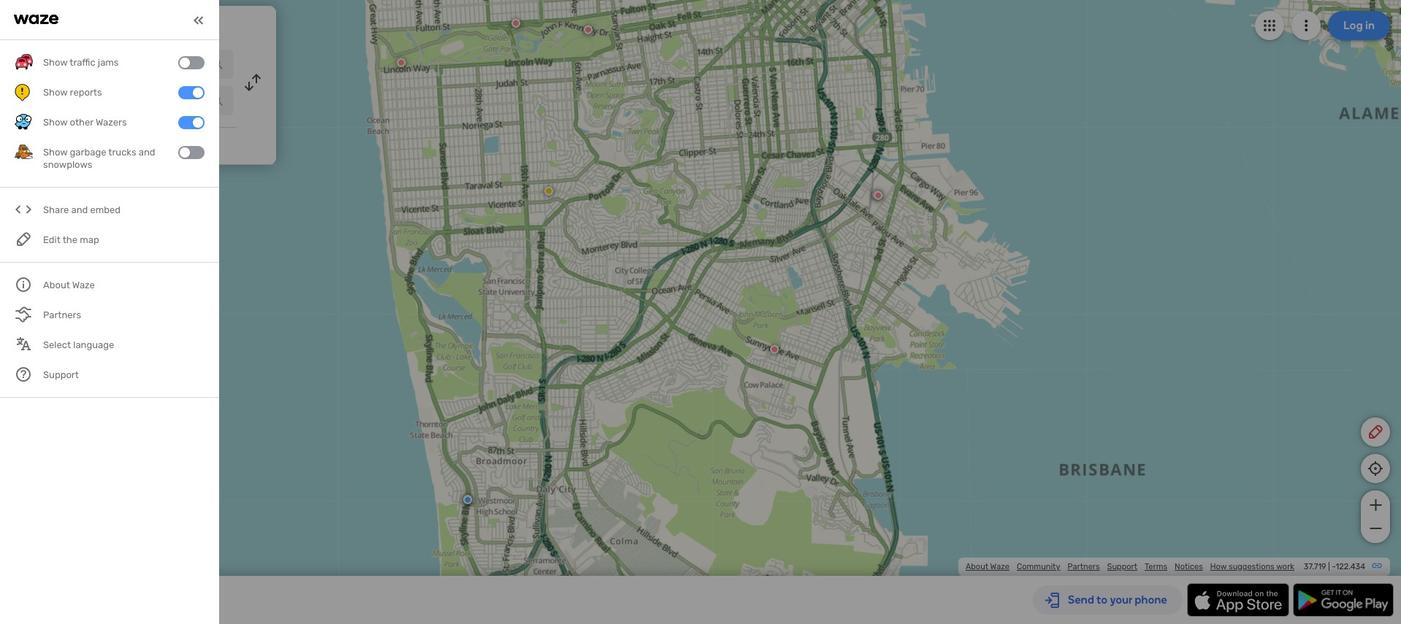 Task type: vqa. For each thing, say whether or not it's contained in the screenshot.
the 37.719
yes



Task type: locate. For each thing, give the bounding box(es) containing it.
current location image
[[20, 56, 38, 73]]

-
[[1333, 563, 1336, 572]]

notices link
[[1175, 563, 1204, 572]]

suggestions
[[1229, 563, 1275, 572]]

partners link
[[1068, 563, 1100, 572]]

partners
[[1068, 563, 1100, 572]]

leave now
[[45, 137, 96, 150]]

waze
[[991, 563, 1010, 572]]

code image
[[15, 201, 33, 220]]

37.719 | -122.434
[[1305, 563, 1366, 572]]

now
[[76, 137, 96, 150]]

122.434
[[1336, 563, 1366, 572]]

zoom in image
[[1367, 497, 1385, 515]]

how
[[1211, 563, 1227, 572]]

share and embed link
[[15, 195, 205, 225]]

Choose destination text field
[[48, 86, 234, 115]]

terms link
[[1145, 563, 1168, 572]]

location image
[[20, 92, 38, 110]]

how suggestions work link
[[1211, 563, 1295, 572]]

community
[[1017, 563, 1061, 572]]

about
[[966, 563, 989, 572]]



Task type: describe. For each thing, give the bounding box(es) containing it.
share
[[43, 205, 69, 216]]

about waze link
[[966, 563, 1010, 572]]

link image
[[1372, 561, 1384, 572]]

driving
[[87, 18, 131, 34]]

driving directions
[[87, 18, 195, 34]]

and
[[71, 205, 88, 216]]

|
[[1329, 563, 1331, 572]]

about waze community partners support terms notices how suggestions work
[[966, 563, 1295, 572]]

clock image
[[17, 135, 34, 153]]

support link
[[1108, 563, 1138, 572]]

leave
[[45, 137, 73, 150]]

notices
[[1175, 563, 1204, 572]]

zoom out image
[[1367, 520, 1385, 538]]

community link
[[1017, 563, 1061, 572]]

directions
[[134, 18, 195, 34]]

pencil image
[[1368, 424, 1385, 441]]

37.719
[[1305, 563, 1327, 572]]

support
[[1108, 563, 1138, 572]]

embed
[[90, 205, 121, 216]]

share and embed
[[43, 205, 121, 216]]

work
[[1277, 563, 1295, 572]]

terms
[[1145, 563, 1168, 572]]

Choose starting point text field
[[48, 50, 234, 79]]



